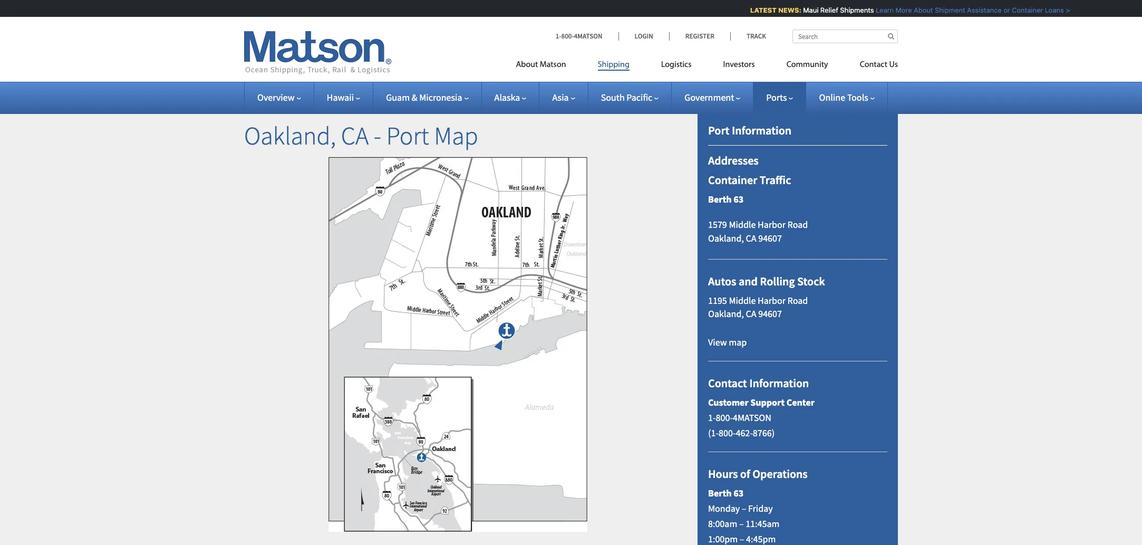 Task type: describe. For each thing, give the bounding box(es) containing it.
logistics
[[662, 61, 692, 69]]

1195
[[709, 294, 727, 306]]

maui
[[799, 6, 815, 14]]

462-
[[736, 427, 753, 439]]

south
[[601, 91, 625, 103]]

8:00am
[[709, 517, 738, 530]]

about matson link
[[516, 55, 582, 77]]

berth for berth 63 monday – friday 8:00am – 11:45am 1:00pm – 4:45pm
[[709, 487, 732, 499]]

alaska link
[[495, 91, 527, 103]]

shipping link
[[582, 55, 646, 77]]

94607 for 1195 middle harbor road oakland, ca 94607
[[759, 308, 782, 320]]

shipping
[[598, 61, 630, 69]]

berth 63
[[709, 193, 744, 205]]

learn
[[872, 6, 890, 14]]

8766)
[[753, 427, 775, 439]]

container inside the addresses container traffic
[[709, 172, 758, 187]]

oakland, for 1579
[[709, 232, 744, 244]]

oakland, ca - port map
[[244, 120, 478, 151]]

middle for 1579
[[729, 218, 756, 231]]

center
[[787, 396, 815, 409]]

track
[[747, 32, 767, 41]]

autos and rolling stock
[[709, 274, 826, 289]]

-
[[374, 120, 382, 151]]

berth 63 monday – friday 8:00am – 11:45am 1:00pm – 4:45pm
[[709, 487, 780, 545]]

contact for contact us
[[860, 61, 888, 69]]

investors
[[724, 61, 755, 69]]

login
[[635, 32, 654, 41]]

1 horizontal spatial container
[[1008, 6, 1039, 14]]

1 horizontal spatial about
[[910, 6, 929, 14]]

0 vertical spatial oakland,
[[244, 120, 336, 151]]

news:
[[774, 6, 797, 14]]

&
[[412, 91, 418, 103]]

matson
[[540, 61, 566, 69]]

>
[[1062, 6, 1066, 14]]

addresses
[[709, 153, 759, 168]]

government link
[[685, 91, 741, 103]]

customer
[[709, 396, 749, 409]]

11:45am
[[746, 517, 780, 530]]

0 vertical spatial 800-
[[562, 32, 574, 41]]

support
[[751, 396, 785, 409]]

ports link
[[767, 91, 794, 103]]

us
[[890, 61, 898, 69]]

contact information
[[709, 376, 810, 390]]

or
[[1000, 6, 1006, 14]]

1:00pm
[[709, 533, 738, 545]]

logistics link
[[646, 55, 708, 77]]

1-800-4matson link
[[556, 32, 619, 41]]

ports
[[767, 91, 787, 103]]

1579 middle harbor road oakland, ca 94607
[[709, 218, 808, 244]]

view
[[709, 336, 727, 348]]

pacific
[[627, 91, 653, 103]]

asia link
[[553, 91, 575, 103]]

shipments
[[836, 6, 870, 14]]

south pacific link
[[601, 91, 659, 103]]

more
[[892, 6, 908, 14]]

(1-
[[709, 427, 719, 439]]

63 for berth 63
[[734, 193, 744, 205]]

contact us
[[860, 61, 898, 69]]

1 vertical spatial 800-
[[716, 412, 733, 424]]

port information
[[709, 123, 792, 138]]

map
[[434, 120, 478, 151]]

contact us link
[[844, 55, 898, 77]]

information for contact information
[[750, 376, 810, 390]]

top menu navigation
[[516, 55, 898, 77]]

friday
[[749, 502, 773, 514]]

addresses container traffic
[[709, 153, 792, 187]]

4:45pm
[[747, 533, 776, 545]]

1579
[[709, 218, 727, 231]]

road for 1195 middle harbor road oakland, ca 94607
[[788, 294, 808, 306]]

oakland, for 1195
[[709, 308, 744, 320]]

harbor for 1579 middle harbor road oakland, ca 94607
[[758, 218, 786, 231]]

relief
[[816, 6, 834, 14]]

online tools link
[[820, 91, 875, 103]]

tools
[[848, 91, 869, 103]]

port inside section
[[709, 123, 730, 138]]

operations
[[753, 466, 808, 481]]



Task type: locate. For each thing, give the bounding box(es) containing it.
overview link
[[257, 91, 301, 103]]

1 vertical spatial road
[[788, 294, 808, 306]]

about inside top menu navigation
[[516, 61, 538, 69]]

1 vertical spatial 63
[[734, 487, 744, 499]]

2 94607 from the top
[[759, 308, 782, 320]]

hawaii link
[[327, 91, 360, 103]]

1 horizontal spatial contact
[[860, 61, 888, 69]]

search image
[[888, 33, 895, 40]]

2 road from the top
[[788, 294, 808, 306]]

ca inside 1195 middle harbor road oakland, ca 94607
[[746, 308, 757, 320]]

map
[[729, 336, 747, 348]]

2 berth from the top
[[709, 487, 732, 499]]

information for port information
[[732, 123, 792, 138]]

contact
[[860, 61, 888, 69], [709, 376, 747, 390]]

contact inside top menu navigation
[[860, 61, 888, 69]]

ca for 1579
[[746, 232, 757, 244]]

about matson
[[516, 61, 566, 69]]

section
[[685, 97, 912, 545]]

1195 middle harbor road oakland, ca 94607
[[709, 294, 808, 320]]

port right -
[[387, 120, 429, 151]]

None search field
[[793, 30, 898, 43]]

94607 inside 1195 middle harbor road oakland, ca 94607
[[759, 308, 782, 320]]

0 horizontal spatial container
[[709, 172, 758, 187]]

– left 4:45pm
[[740, 533, 745, 545]]

middle right 1579
[[729, 218, 756, 231]]

middle
[[729, 218, 756, 231], [729, 294, 756, 306]]

0 vertical spatial contact
[[860, 61, 888, 69]]

1-
[[556, 32, 562, 41], [709, 412, 716, 424]]

port down government link
[[709, 123, 730, 138]]

middle for 1195
[[729, 294, 756, 306]]

road down "traffic"
[[788, 218, 808, 231]]

hours of operations
[[709, 466, 808, 481]]

view map
[[709, 336, 747, 348]]

1 63 from the top
[[734, 193, 744, 205]]

contact for contact information
[[709, 376, 747, 390]]

ca left -
[[341, 120, 369, 151]]

94607 down autos and rolling stock
[[759, 308, 782, 320]]

oakland, inside 1579 middle harbor road oakland, ca 94607
[[709, 232, 744, 244]]

ca up 'and'
[[746, 232, 757, 244]]

loans
[[1041, 6, 1060, 14]]

0 vertical spatial 1-
[[556, 32, 562, 41]]

container down addresses
[[709, 172, 758, 187]]

customer support center 1-800-4matson (1-800-462-8766)
[[709, 396, 815, 439]]

1 berth from the top
[[709, 193, 732, 205]]

ca for 1195
[[746, 308, 757, 320]]

asia
[[553, 91, 569, 103]]

0 vertical spatial 4matson
[[574, 32, 603, 41]]

2 63 from the top
[[734, 487, 744, 499]]

2 harbor from the top
[[758, 294, 786, 306]]

1 harbor from the top
[[758, 218, 786, 231]]

94607
[[759, 232, 782, 244], [759, 308, 782, 320]]

contact up customer
[[709, 376, 747, 390]]

0 vertical spatial middle
[[729, 218, 756, 231]]

1 vertical spatial –
[[740, 517, 744, 530]]

stock
[[798, 274, 826, 289]]

ca
[[341, 120, 369, 151], [746, 232, 757, 244], [746, 308, 757, 320]]

middle inside 1579 middle harbor road oakland, ca 94607
[[729, 218, 756, 231]]

0 vertical spatial about
[[910, 6, 929, 14]]

register link
[[669, 32, 731, 41]]

contact inside section
[[709, 376, 747, 390]]

investors link
[[708, 55, 771, 77]]

and
[[739, 274, 758, 289]]

online tools
[[820, 91, 869, 103]]

1 middle from the top
[[729, 218, 756, 231]]

94607 up autos and rolling stock
[[759, 232, 782, 244]]

learn more about shipment assistance or container loans > link
[[872, 6, 1066, 14]]

0 horizontal spatial port
[[387, 120, 429, 151]]

berth up 1579
[[709, 193, 732, 205]]

0 vertical spatial berth
[[709, 193, 732, 205]]

0 vertical spatial ca
[[341, 120, 369, 151]]

road inside 1195 middle harbor road oakland, ca 94607
[[788, 294, 808, 306]]

4matson up shipping
[[574, 32, 603, 41]]

4matson
[[574, 32, 603, 41], [733, 412, 772, 424]]

1 vertical spatial about
[[516, 61, 538, 69]]

monday
[[709, 502, 740, 514]]

oakland, down 1195
[[709, 308, 744, 320]]

0 horizontal spatial 4matson
[[574, 32, 603, 41]]

port
[[387, 120, 429, 151], [709, 123, 730, 138]]

harbor down autos and rolling stock
[[758, 294, 786, 306]]

latest
[[746, 6, 772, 14]]

94607 inside 1579 middle harbor road oakland, ca 94607
[[759, 232, 782, 244]]

traffic
[[760, 172, 792, 187]]

harbor inside 1579 middle harbor road oakland, ca 94607
[[758, 218, 786, 231]]

1 horizontal spatial 4matson
[[733, 412, 772, 424]]

container
[[1008, 6, 1039, 14], [709, 172, 758, 187]]

community
[[787, 61, 829, 69]]

road
[[788, 218, 808, 231], [788, 294, 808, 306]]

track link
[[731, 32, 767, 41]]

harbor
[[758, 218, 786, 231], [758, 294, 786, 306]]

information up support
[[750, 376, 810, 390]]

63 down of
[[734, 487, 744, 499]]

2 middle from the top
[[729, 294, 756, 306]]

1 vertical spatial middle
[[729, 294, 756, 306]]

1- up (1-
[[709, 412, 716, 424]]

0 vertical spatial road
[[788, 218, 808, 231]]

view map link
[[709, 336, 747, 348]]

about
[[910, 6, 929, 14], [516, 61, 538, 69]]

1 vertical spatial contact
[[709, 376, 747, 390]]

2 vertical spatial –
[[740, 533, 745, 545]]

berth up monday
[[709, 487, 732, 499]]

section containing port information
[[685, 97, 912, 545]]

1 vertical spatial berth
[[709, 487, 732, 499]]

guam & micronesia link
[[386, 91, 469, 103]]

0 horizontal spatial about
[[516, 61, 538, 69]]

hawaii
[[327, 91, 354, 103]]

Search search field
[[793, 30, 898, 43]]

1 vertical spatial 4matson
[[733, 412, 772, 424]]

0 vertical spatial 63
[[734, 193, 744, 205]]

harbor inside 1195 middle harbor road oakland, ca 94607
[[758, 294, 786, 306]]

0 vertical spatial container
[[1008, 6, 1039, 14]]

of
[[741, 466, 751, 481]]

alaska
[[495, 91, 520, 103]]

1 vertical spatial ca
[[746, 232, 757, 244]]

800-
[[562, 32, 574, 41], [716, 412, 733, 424], [719, 427, 736, 439]]

middle down 'and'
[[729, 294, 756, 306]]

1- up matson
[[556, 32, 562, 41]]

4matson inside customer support center 1-800-4matson (1-800-462-8766)
[[733, 412, 772, 424]]

1 94607 from the top
[[759, 232, 782, 244]]

login link
[[619, 32, 669, 41]]

harbor down "traffic"
[[758, 218, 786, 231]]

63 inside berth 63 monday – friday 8:00am – 11:45am 1:00pm – 4:45pm
[[734, 487, 744, 499]]

0 horizontal spatial 1-
[[556, 32, 562, 41]]

1 vertical spatial container
[[709, 172, 758, 187]]

online
[[820, 91, 846, 103]]

guam & micronesia
[[386, 91, 462, 103]]

63 down the addresses container traffic
[[734, 193, 744, 205]]

berth for berth 63
[[709, 193, 732, 205]]

government
[[685, 91, 735, 103]]

2 vertical spatial oakland,
[[709, 308, 744, 320]]

0 vertical spatial 94607
[[759, 232, 782, 244]]

south pacific
[[601, 91, 653, 103]]

about right more
[[910, 6, 929, 14]]

community link
[[771, 55, 844, 77]]

harbor for 1195 middle harbor road oakland, ca 94607
[[758, 294, 786, 306]]

oakland, down the overview link
[[244, 120, 336, 151]]

overview
[[257, 91, 295, 103]]

road for 1579 middle harbor road oakland, ca 94607
[[788, 218, 808, 231]]

ca up map
[[746, 308, 757, 320]]

oakland, inside 1195 middle harbor road oakland, ca 94607
[[709, 308, 744, 320]]

container right or
[[1008, 6, 1039, 14]]

1 horizontal spatial 1-
[[709, 412, 716, 424]]

latest news: maui relief shipments learn more about shipment assistance or container loans >
[[746, 6, 1066, 14]]

– right 8:00am
[[740, 517, 744, 530]]

–
[[742, 502, 747, 514], [740, 517, 744, 530], [740, 533, 745, 545]]

about left matson
[[516, 61, 538, 69]]

63 for berth 63 monday – friday 8:00am – 11:45am 1:00pm – 4:45pm
[[734, 487, 744, 499]]

oakland, down 1579
[[709, 232, 744, 244]]

berth
[[709, 193, 732, 205], [709, 487, 732, 499]]

0 horizontal spatial contact
[[709, 376, 747, 390]]

road inside 1579 middle harbor road oakland, ca 94607
[[788, 218, 808, 231]]

blue matson logo with ocean, shipping, truck, rail and logistics written beneath it. image
[[244, 31, 392, 74]]

register
[[686, 32, 715, 41]]

rolling
[[760, 274, 795, 289]]

0 vertical spatial harbor
[[758, 218, 786, 231]]

berth inside berth 63 monday – friday 8:00am – 11:45am 1:00pm – 4:45pm
[[709, 487, 732, 499]]

2 vertical spatial 800-
[[719, 427, 736, 439]]

0 vertical spatial information
[[732, 123, 792, 138]]

1 vertical spatial information
[[750, 376, 810, 390]]

autos
[[709, 274, 737, 289]]

contact left the us
[[860, 61, 888, 69]]

– left friday
[[742, 502, 747, 514]]

guam
[[386, 91, 410, 103]]

1 vertical spatial 94607
[[759, 308, 782, 320]]

2 vertical spatial ca
[[746, 308, 757, 320]]

94607 for 1579 middle harbor road oakland, ca 94607
[[759, 232, 782, 244]]

1-800-4matson
[[556, 32, 603, 41]]

1 road from the top
[[788, 218, 808, 231]]

1 horizontal spatial port
[[709, 123, 730, 138]]

1 vertical spatial oakland,
[[709, 232, 744, 244]]

micronesia
[[420, 91, 462, 103]]

assistance
[[963, 6, 998, 14]]

4matson up 462-
[[733, 412, 772, 424]]

hours
[[709, 466, 738, 481]]

road down stock
[[788, 294, 808, 306]]

0 vertical spatial –
[[742, 502, 747, 514]]

1 vertical spatial 1-
[[709, 412, 716, 424]]

ca inside 1579 middle harbor road oakland, ca 94607
[[746, 232, 757, 244]]

middle inside 1195 middle harbor road oakland, ca 94607
[[729, 294, 756, 306]]

63
[[734, 193, 744, 205], [734, 487, 744, 499]]

information
[[732, 123, 792, 138], [750, 376, 810, 390]]

1 vertical spatial harbor
[[758, 294, 786, 306]]

1- inside customer support center 1-800-4matson (1-800-462-8766)
[[709, 412, 716, 424]]

shipment
[[931, 6, 961, 14]]

information down the ports
[[732, 123, 792, 138]]



Task type: vqa. For each thing, say whether or not it's contained in the screenshot.
matson_routemap.jpg image
no



